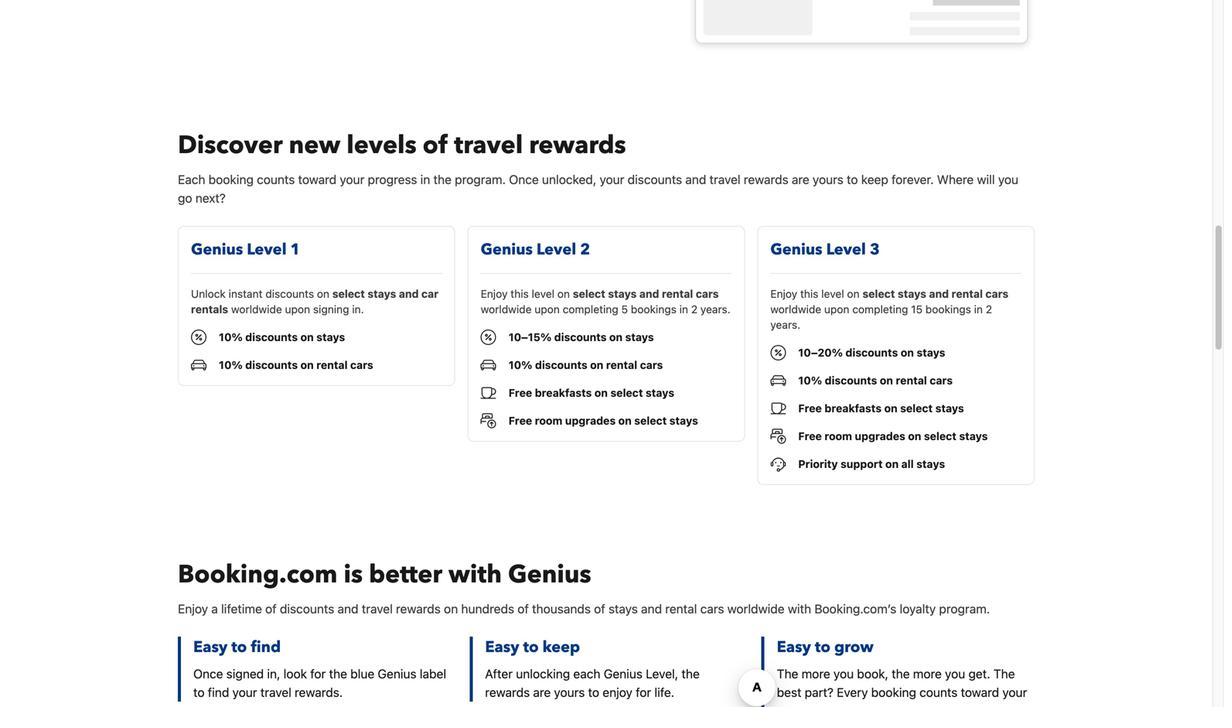 Task type: describe. For each thing, give the bounding box(es) containing it.
10% for genius level 1
[[219, 359, 243, 371]]

10% for genius level 2
[[509, 359, 533, 371]]

1 more from the left
[[802, 666, 831, 681]]

level for 2
[[532, 287, 555, 300]]

the inside after unlocking each genius level, the rewards are yours to enjoy for life.
[[682, 666, 700, 681]]

book,
[[858, 666, 889, 681]]

get.
[[969, 666, 991, 681]]

grow
[[835, 637, 874, 658]]

10–20% discounts on stays
[[799, 346, 946, 359]]

loyalty
[[900, 601, 936, 616]]

after
[[485, 666, 513, 681]]

a
[[211, 601, 218, 616]]

easy to find
[[193, 637, 281, 658]]

you inside the each booking counts toward your progress in the program. once unlocked, your discounts and travel rewards are yours to keep forever. where will you go next?
[[999, 172, 1019, 187]]

booking.com's
[[815, 601, 897, 616]]

cars inside enjoy this level on select stays and rental cars worldwide upon completing 5 bookings in 2 years.
[[696, 287, 719, 300]]

worldwide inside enjoy this level on select stays and rental cars worldwide upon completing 15 bookings in 2 years.
[[771, 303, 822, 316]]

support
[[841, 458, 883, 470]]

level for 1
[[247, 239, 287, 260]]

to inside after unlocking each genius level, the rewards are yours to enjoy for life.
[[588, 685, 600, 700]]

enjoy for genius level 3
[[771, 287, 798, 300]]

after unlocking each genius level, the rewards are yours to enjoy for life.
[[485, 666, 700, 700]]

enjoy this level on select stays and rental cars worldwide upon completing 15 bookings in 2 years.
[[771, 287, 1009, 331]]

on inside enjoy this level on select stays and rental cars worldwide upon completing 5 bookings in 2 years.
[[558, 287, 570, 300]]

each
[[574, 666, 601, 681]]

easy to keep
[[485, 637, 580, 658]]

your inside "once signed in, look for the blue genius label to find your travel rewards."
[[233, 685, 257, 700]]

is
[[344, 558, 363, 591]]

years. for genius level 2
[[701, 303, 731, 316]]

enjoy this level on select stays and rental cars worldwide upon completing 5 bookings in 2 years.
[[481, 287, 731, 316]]

15
[[912, 303, 923, 316]]

select stays and car rentals
[[191, 287, 439, 316]]

0 vertical spatial with
[[449, 558, 502, 591]]

the inside "once signed in, look for the blue genius label to find your travel rewards."
[[329, 666, 347, 681]]

free breakfasts on select stays for genius level 3
[[799, 402, 965, 415]]

2 for genius level 2
[[692, 303, 698, 316]]

find inside "once signed in, look for the blue genius label to find your travel rewards."
[[208, 685, 229, 700]]

unlocked,
[[542, 172, 597, 187]]

and inside enjoy this level on select stays and rental cars worldwide upon completing 5 bookings in 2 years.
[[640, 287, 660, 300]]

genius level 2
[[481, 239, 590, 260]]

in for genius level 2
[[680, 303, 689, 316]]

unlock instant discounts on
[[191, 287, 333, 300]]

completing for genius level 3
[[853, 303, 909, 316]]

all
[[902, 458, 914, 470]]

keep inside the each booking counts toward your progress in the program. once unlocked, your discounts and travel rewards are yours to keep forever. where will you go next?
[[862, 172, 889, 187]]

worldwide inside enjoy this level on select stays and rental cars worldwide upon completing 5 bookings in 2 years.
[[481, 303, 532, 316]]

enjoy a lifetime of discounts and travel rewards on hundreds of thousands of stays and rental cars worldwide with booking.com's loyalty program.
[[178, 601, 991, 616]]

program. inside the each booking counts toward your progress in the program. once unlocked, your discounts and travel rewards are yours to keep forever. where will you go next?
[[455, 172, 506, 187]]

and inside the each booking counts toward your progress in the program. once unlocked, your discounts and travel rewards are yours to keep forever. where will you go next?
[[686, 172, 707, 187]]

free room upgrades on select stays for 3
[[799, 430, 988, 442]]

and inside 'select stays and car rentals'
[[399, 287, 419, 300]]

1 upon from the left
[[285, 303, 310, 316]]

1 vertical spatial program.
[[940, 601, 991, 616]]

0 horizontal spatial you
[[834, 666, 854, 681]]

to left grow
[[815, 637, 831, 658]]

level for 3
[[822, 287, 845, 300]]

0 horizontal spatial 2
[[580, 239, 590, 260]]

and inside enjoy this level on select stays and rental cars worldwide upon completing 15 bookings in 2 years.
[[930, 287, 950, 300]]

10% discounts on rental cars for genius level 1
[[219, 359, 373, 371]]

10% down the rentals
[[219, 331, 243, 343]]

instant
[[229, 287, 263, 300]]

room for 2
[[535, 414, 563, 427]]

best
[[777, 685, 802, 700]]

10–15% discounts on stays
[[509, 331, 654, 343]]

rewards inside the each booking counts toward your progress in the program. once unlocked, your discounts and travel rewards are yours to keep forever. where will you go next?
[[744, 172, 789, 187]]

yours inside after unlocking each genius level, the rewards are yours to enjoy for life.
[[554, 685, 585, 700]]

next?
[[196, 191, 226, 205]]

label
[[420, 666, 447, 681]]

10–20%
[[799, 346, 843, 359]]

travel inside the each booking counts toward your progress in the program. once unlocked, your discounts and travel rewards are yours to keep forever. where will you go next?
[[710, 172, 741, 187]]

each
[[178, 172, 205, 187]]

once signed in, look for the blue genius label to find your travel rewards.
[[193, 666, 447, 700]]

in.
[[352, 303, 364, 316]]

each booking counts toward your progress in the program. once unlocked, your discounts and travel rewards are yours to keep forever. where will you go next?
[[178, 172, 1019, 205]]

free room upgrades on select stays for 2
[[509, 414, 699, 427]]

hundreds
[[461, 601, 515, 616]]

upgrades for 3
[[855, 430, 906, 442]]

of right "levels"
[[423, 128, 448, 162]]

where
[[938, 172, 974, 187]]

1
[[291, 239, 301, 260]]

forever.
[[892, 172, 934, 187]]

upon for genius level 2
[[535, 303, 560, 316]]

10% for genius level 3
[[799, 374, 823, 387]]

go
[[178, 191, 192, 205]]

enjoy
[[603, 685, 633, 700]]

stays inside enjoy this level on select stays and rental cars worldwide upon completing 15 bookings in 2 years.
[[898, 287, 927, 300]]

3
[[870, 239, 880, 260]]

stays inside enjoy this level on select stays and rental cars worldwide upon completing 5 bookings in 2 years.
[[608, 287, 637, 300]]

on inside enjoy this level on select stays and rental cars worldwide upon completing 15 bookings in 2 years.
[[848, 287, 860, 300]]

10% discounts on rental cars for genius level 2
[[509, 359, 663, 371]]

level,
[[646, 666, 679, 681]]

for inside after unlocking each genius level, the rewards are yours to enjoy for life.
[[636, 685, 652, 700]]

unlock
[[191, 287, 226, 300]]

bookings for genius level 2
[[631, 303, 677, 316]]

once inside "once signed in, look for the blue genius label to find your travel rewards."
[[193, 666, 223, 681]]

10% discounts on rental cars for genius level 3
[[799, 374, 953, 387]]

for inside "once signed in, look for the blue genius label to find your travel rewards."
[[310, 666, 326, 681]]

lifetime
[[221, 601, 262, 616]]

rentals
[[191, 303, 228, 316]]

discover
[[178, 128, 283, 162]]

blue
[[351, 666, 375, 681]]

priority support on all stays
[[799, 458, 946, 470]]

booking.com is better with genius
[[178, 558, 592, 591]]

thousands
[[532, 601, 591, 616]]

toward inside the each booking counts toward your progress in the program. once unlocked, your discounts and travel rewards are yours to keep forever. where will you go next?
[[298, 172, 337, 187]]

breakfasts for 2
[[535, 386, 592, 399]]

priority
[[799, 458, 838, 470]]



Task type: vqa. For each thing, say whether or not it's contained in the screenshot.
more
yes



Task type: locate. For each thing, give the bounding box(es) containing it.
level for 2
[[537, 239, 577, 260]]

1 the from the left
[[777, 666, 799, 681]]

for
[[310, 666, 326, 681], [636, 685, 652, 700]]

room for 3
[[825, 430, 853, 442]]

enjoy down genius level 2
[[481, 287, 508, 300]]

0 vertical spatial yours
[[813, 172, 844, 187]]

of
[[423, 128, 448, 162], [265, 601, 277, 616], [518, 601, 529, 616], [594, 601, 606, 616]]

1 horizontal spatial yours
[[813, 172, 844, 187]]

the left blue
[[329, 666, 347, 681]]

0 horizontal spatial this
[[511, 287, 529, 300]]

toward
[[298, 172, 337, 187], [961, 685, 1000, 700]]

level inside enjoy this level on select stays and rental cars worldwide upon completing 15 bookings in 2 years.
[[822, 287, 845, 300]]

in right progress
[[421, 172, 430, 187]]

you
[[999, 172, 1019, 187], [834, 666, 854, 681], [946, 666, 966, 681]]

10% down 10% discounts on stays
[[219, 359, 243, 371]]

1 vertical spatial room
[[825, 430, 853, 442]]

level
[[247, 239, 287, 260], [537, 239, 577, 260], [827, 239, 866, 260]]

0 vertical spatial find
[[251, 637, 281, 658]]

0 horizontal spatial upon
[[285, 303, 310, 316]]

in,
[[267, 666, 280, 681]]

booking up next?
[[209, 172, 254, 187]]

unlocking
[[516, 666, 570, 681]]

free breakfasts on select stays
[[509, 386, 675, 399], [799, 402, 965, 415]]

0 horizontal spatial free breakfasts on select stays
[[509, 386, 675, 399]]

0 horizontal spatial program.
[[455, 172, 506, 187]]

1 horizontal spatial toward
[[961, 685, 1000, 700]]

rental
[[662, 287, 694, 300], [952, 287, 983, 300], [317, 359, 348, 371], [606, 359, 638, 371], [896, 374, 928, 387], [666, 601, 697, 616]]

easy for easy to grow
[[777, 637, 812, 658]]

0 horizontal spatial for
[[310, 666, 326, 681]]

select inside enjoy this level on select stays and rental cars worldwide upon completing 5 bookings in 2 years.
[[573, 287, 606, 300]]

rewards.
[[295, 685, 343, 700]]

breakfasts up support
[[825, 402, 882, 415]]

to down each
[[588, 685, 600, 700]]

progress.
[[777, 704, 830, 707]]

cars
[[696, 287, 719, 300], [986, 287, 1009, 300], [350, 359, 373, 371], [640, 359, 663, 371], [930, 374, 953, 387], [701, 601, 725, 616]]

1 horizontal spatial booking
[[872, 685, 917, 700]]

easy for easy to find
[[193, 637, 228, 658]]

toward down new
[[298, 172, 337, 187]]

10%
[[219, 331, 243, 343], [219, 359, 243, 371], [509, 359, 533, 371], [799, 374, 823, 387]]

select
[[333, 287, 365, 300], [573, 287, 606, 300], [863, 287, 896, 300], [611, 386, 643, 399], [901, 402, 933, 415], [635, 414, 667, 427], [925, 430, 957, 442]]

3 upon from the left
[[825, 303, 850, 316]]

0 horizontal spatial 10% discounts on rental cars
[[219, 359, 373, 371]]

bookings for genius level 3
[[926, 303, 972, 316]]

better
[[369, 558, 443, 591]]

10–15%
[[509, 331, 552, 343]]

are down unlocking
[[533, 685, 551, 700]]

0 horizontal spatial find
[[208, 685, 229, 700]]

2 upon from the left
[[535, 303, 560, 316]]

to inside the each booking counts toward your progress in the program. once unlocked, your discounts and travel rewards are yours to keep forever. where will you go next?
[[847, 172, 859, 187]]

0 horizontal spatial enjoy
[[178, 601, 208, 616]]

worldwide upon signing in.
[[228, 303, 364, 316]]

10% down 10–15%
[[509, 359, 533, 371]]

discounts inside the each booking counts toward your progress in the program. once unlocked, your discounts and travel rewards are yours to keep forever. where will you go next?
[[628, 172, 683, 187]]

5
[[622, 303, 628, 316]]

10% discounts on rental cars down 10–20% discounts on stays
[[799, 374, 953, 387]]

0 horizontal spatial level
[[247, 239, 287, 260]]

1 vertical spatial free room upgrades on select stays
[[799, 430, 988, 442]]

2 right 5
[[692, 303, 698, 316]]

level
[[532, 287, 555, 300], [822, 287, 845, 300]]

1 horizontal spatial counts
[[920, 685, 958, 700]]

2 easy from the left
[[485, 637, 520, 658]]

level left 1
[[247, 239, 287, 260]]

the up best
[[777, 666, 799, 681]]

yours up genius level 3
[[813, 172, 844, 187]]

1 this from the left
[[511, 287, 529, 300]]

1 vertical spatial upgrades
[[855, 430, 906, 442]]

bookings inside enjoy this level on select stays and rental cars worldwide upon completing 15 bookings in 2 years.
[[926, 303, 972, 316]]

genius
[[191, 239, 243, 260], [481, 239, 533, 260], [771, 239, 823, 260], [508, 558, 592, 591], [378, 666, 417, 681], [604, 666, 643, 681]]

the more you book, the more you get. the best part? every booking counts toward your progress.
[[777, 666, 1028, 707]]

rewards inside after unlocking each genius level, the rewards are yours to enjoy for life.
[[485, 685, 530, 700]]

genius inside "once signed in, look for the blue genius label to find your travel rewards."
[[378, 666, 417, 681]]

discounts
[[628, 172, 683, 187], [266, 287, 314, 300], [245, 331, 298, 343], [555, 331, 607, 343], [846, 346, 899, 359], [245, 359, 298, 371], [535, 359, 588, 371], [825, 374, 878, 387], [280, 601, 334, 616]]

find down signed
[[208, 685, 229, 700]]

0 vertical spatial counts
[[257, 172, 295, 187]]

2
[[580, 239, 590, 260], [692, 303, 698, 316], [986, 303, 993, 316]]

0 horizontal spatial breakfasts
[[535, 386, 592, 399]]

0 horizontal spatial the
[[777, 666, 799, 681]]

bookings right 15
[[926, 303, 972, 316]]

more up part?
[[802, 666, 831, 681]]

more left get.
[[914, 666, 942, 681]]

enjoy inside enjoy this level on select stays and rental cars worldwide upon completing 5 bookings in 2 years.
[[481, 287, 508, 300]]

level for 3
[[827, 239, 866, 260]]

1 horizontal spatial program.
[[940, 601, 991, 616]]

to up signed
[[232, 637, 247, 658]]

yours inside the each booking counts toward your progress in the program. once unlocked, your discounts and travel rewards are yours to keep forever. where will you go next?
[[813, 172, 844, 187]]

1 horizontal spatial bookings
[[926, 303, 972, 316]]

completing inside enjoy this level on select stays and rental cars worldwide upon completing 15 bookings in 2 years.
[[853, 303, 909, 316]]

once left unlocked,
[[509, 172, 539, 187]]

levels
[[347, 128, 417, 162]]

will
[[978, 172, 996, 187]]

upon up 10% discounts on stays
[[285, 303, 310, 316]]

booking down book,
[[872, 685, 917, 700]]

free
[[509, 386, 532, 399], [799, 402, 822, 415], [509, 414, 532, 427], [799, 430, 822, 442]]

1 horizontal spatial you
[[946, 666, 966, 681]]

progress
[[368, 172, 417, 187]]

keep up unlocking
[[543, 637, 580, 658]]

you up every
[[834, 666, 854, 681]]

1 horizontal spatial free breakfasts on select stays
[[799, 402, 965, 415]]

0 horizontal spatial are
[[533, 685, 551, 700]]

1 vertical spatial once
[[193, 666, 223, 681]]

0 horizontal spatial free room upgrades on select stays
[[509, 414, 699, 427]]

rental inside enjoy this level on select stays and rental cars worldwide upon completing 15 bookings in 2 years.
[[952, 287, 983, 300]]

free breakfasts on select stays for genius level 2
[[509, 386, 675, 399]]

0 vertical spatial years.
[[701, 303, 731, 316]]

3 easy from the left
[[777, 637, 812, 658]]

0 horizontal spatial counts
[[257, 172, 295, 187]]

travel inside "once signed in, look for the blue genius label to find your travel rewards."
[[261, 685, 292, 700]]

keep left forever.
[[862, 172, 889, 187]]

10% discounts on stays
[[219, 331, 345, 343]]

1 vertical spatial for
[[636, 685, 652, 700]]

years. inside enjoy this level on select stays and rental cars worldwide upon completing 15 bookings in 2 years.
[[771, 318, 801, 331]]

0 vertical spatial keep
[[862, 172, 889, 187]]

booking.com
[[178, 558, 338, 591]]

this for genius level 2
[[511, 287, 529, 300]]

signed
[[226, 666, 264, 681]]

keep
[[862, 172, 889, 187], [543, 637, 580, 658]]

upon up 10–15%
[[535, 303, 560, 316]]

in right 5
[[680, 303, 689, 316]]

look
[[284, 666, 307, 681]]

your
[[340, 172, 365, 187], [600, 172, 625, 187], [233, 685, 257, 700], [1003, 685, 1028, 700]]

free room upgrades on select stays
[[509, 414, 699, 427], [799, 430, 988, 442]]

1 vertical spatial find
[[208, 685, 229, 700]]

1 vertical spatial are
[[533, 685, 551, 700]]

once left signed
[[193, 666, 223, 681]]

0 vertical spatial free breakfasts on select stays
[[509, 386, 675, 399]]

yours down each
[[554, 685, 585, 700]]

upon inside enjoy this level on select stays and rental cars worldwide upon completing 5 bookings in 2 years.
[[535, 303, 560, 316]]

you right will
[[999, 172, 1019, 187]]

enjoy down genius level 3
[[771, 287, 798, 300]]

new
[[289, 128, 341, 162]]

1 horizontal spatial are
[[792, 172, 810, 187]]

completing left 15
[[853, 303, 909, 316]]

select inside 'select stays and car rentals'
[[333, 287, 365, 300]]

1 horizontal spatial room
[[825, 430, 853, 442]]

0 vertical spatial program.
[[455, 172, 506, 187]]

to left forever.
[[847, 172, 859, 187]]

0 horizontal spatial room
[[535, 414, 563, 427]]

upon inside enjoy this level on select stays and rental cars worldwide upon completing 15 bookings in 2 years.
[[825, 303, 850, 316]]

free breakfasts on select stays down 10–15% discounts on stays
[[509, 386, 675, 399]]

the right book,
[[892, 666, 910, 681]]

easy for easy to keep
[[485, 637, 520, 658]]

counts
[[257, 172, 295, 187], [920, 685, 958, 700]]

life.
[[655, 685, 675, 700]]

to up unlocking
[[523, 637, 539, 658]]

2 horizontal spatial upon
[[825, 303, 850, 316]]

1 horizontal spatial level
[[822, 287, 845, 300]]

0 vertical spatial are
[[792, 172, 810, 187]]

1 horizontal spatial upgrades
[[855, 430, 906, 442]]

1 vertical spatial yours
[[554, 685, 585, 700]]

in
[[421, 172, 430, 187], [680, 303, 689, 316], [975, 303, 983, 316]]

completing up 10–15% discounts on stays
[[563, 303, 619, 316]]

2 completing from the left
[[853, 303, 909, 316]]

2 horizontal spatial easy
[[777, 637, 812, 658]]

1 vertical spatial years.
[[771, 318, 801, 331]]

1 vertical spatial counts
[[920, 685, 958, 700]]

are inside after unlocking each genius level, the rewards are yours to enjoy for life.
[[533, 685, 551, 700]]

1 horizontal spatial completing
[[853, 303, 909, 316]]

1 horizontal spatial keep
[[862, 172, 889, 187]]

upon up 10–20%
[[825, 303, 850, 316]]

2 inside enjoy this level on select stays and rental cars worldwide upon completing 15 bookings in 2 years.
[[986, 303, 993, 316]]

10% discounts on rental cars down 10–15% discounts on stays
[[509, 359, 663, 371]]

0 vertical spatial room
[[535, 414, 563, 427]]

level down genius level 3
[[822, 287, 845, 300]]

1 horizontal spatial upon
[[535, 303, 560, 316]]

1 vertical spatial with
[[788, 601, 812, 616]]

2 inside enjoy this level on select stays and rental cars worldwide upon completing 5 bookings in 2 years.
[[692, 303, 698, 316]]

your inside the more you book, the more you get. the best part? every booking counts toward your progress.
[[1003, 685, 1028, 700]]

the inside the more you book, the more you get. the best part? every booking counts toward your progress.
[[892, 666, 910, 681]]

travel
[[454, 128, 523, 162], [710, 172, 741, 187], [362, 601, 393, 616], [261, 685, 292, 700]]

0 horizontal spatial easy
[[193, 637, 228, 658]]

10% discounts on rental cars down 10% discounts on stays
[[219, 359, 373, 371]]

enjoy left a on the bottom
[[178, 601, 208, 616]]

counts inside the more you book, the more you get. the best part? every booking counts toward your progress.
[[920, 685, 958, 700]]

with up the hundreds
[[449, 558, 502, 591]]

breakfasts for 3
[[825, 402, 882, 415]]

0 vertical spatial free room upgrades on select stays
[[509, 414, 699, 427]]

for left life.
[[636, 685, 652, 700]]

worldwide
[[231, 303, 282, 316], [481, 303, 532, 316], [771, 303, 822, 316], [728, 601, 785, 616]]

this inside enjoy this level on select stays and rental cars worldwide upon completing 5 bookings in 2 years.
[[511, 287, 529, 300]]

2 horizontal spatial you
[[999, 172, 1019, 187]]

upon
[[285, 303, 310, 316], [535, 303, 560, 316], [825, 303, 850, 316]]

1 vertical spatial keep
[[543, 637, 580, 658]]

1 bookings from the left
[[631, 303, 677, 316]]

level left "3"
[[827, 239, 866, 260]]

car
[[422, 287, 439, 300]]

the right level,
[[682, 666, 700, 681]]

1 vertical spatial breakfasts
[[825, 402, 882, 415]]

1 vertical spatial toward
[[961, 685, 1000, 700]]

the right progress
[[434, 172, 452, 187]]

0 vertical spatial booking
[[209, 172, 254, 187]]

1 level from the left
[[247, 239, 287, 260]]

counts inside the each booking counts toward your progress in the program. once unlocked, your discounts and travel rewards are yours to keep forever. where will you go next?
[[257, 172, 295, 187]]

1 horizontal spatial for
[[636, 685, 652, 700]]

bookings right 5
[[631, 303, 677, 316]]

once inside the each booking counts toward your progress in the program. once unlocked, your discounts and travel rewards are yours to keep forever. where will you go next?
[[509, 172, 539, 187]]

are inside the each booking counts toward your progress in the program. once unlocked, your discounts and travel rewards are yours to keep forever. where will you go next?
[[792, 172, 810, 187]]

of right the hundreds
[[518, 601, 529, 616]]

0 horizontal spatial yours
[[554, 685, 585, 700]]

of right thousands at left bottom
[[594, 601, 606, 616]]

in inside enjoy this level on select stays and rental cars worldwide upon completing 15 bookings in 2 years.
[[975, 303, 983, 316]]

0 horizontal spatial years.
[[701, 303, 731, 316]]

1 horizontal spatial once
[[509, 172, 539, 187]]

0 vertical spatial breakfasts
[[535, 386, 592, 399]]

1 horizontal spatial this
[[801, 287, 819, 300]]

upon for genius level 3
[[825, 303, 850, 316]]

booking inside the each booking counts toward your progress in the program. once unlocked, your discounts and travel rewards are yours to keep forever. where will you go next?
[[209, 172, 254, 187]]

years. inside enjoy this level on select stays and rental cars worldwide upon completing 5 bookings in 2 years.
[[701, 303, 731, 316]]

years. for genius level 3
[[771, 318, 801, 331]]

2 level from the left
[[537, 239, 577, 260]]

completing for genius level 2
[[563, 303, 619, 316]]

this
[[511, 287, 529, 300], [801, 287, 819, 300]]

and
[[686, 172, 707, 187], [399, 287, 419, 300], [640, 287, 660, 300], [930, 287, 950, 300], [338, 601, 359, 616], [641, 601, 662, 616]]

for up rewards.
[[310, 666, 326, 681]]

0 horizontal spatial once
[[193, 666, 223, 681]]

program.
[[455, 172, 506, 187], [940, 601, 991, 616]]

to down easy to find
[[193, 685, 205, 700]]

2 horizontal spatial in
[[975, 303, 983, 316]]

are
[[792, 172, 810, 187], [533, 685, 551, 700]]

cars inside enjoy this level on select stays and rental cars worldwide upon completing 15 bookings in 2 years.
[[986, 287, 1009, 300]]

enjoy inside enjoy this level on select stays and rental cars worldwide upon completing 15 bookings in 2 years.
[[771, 287, 798, 300]]

0 vertical spatial upgrades
[[565, 414, 616, 427]]

in inside enjoy this level on select stays and rental cars worldwide upon completing 5 bookings in 2 years.
[[680, 303, 689, 316]]

find
[[251, 637, 281, 658], [208, 685, 229, 700]]

2 the from the left
[[994, 666, 1016, 681]]

easy to grow
[[777, 637, 874, 658]]

genius level 3
[[771, 239, 880, 260]]

level down unlocked,
[[537, 239, 577, 260]]

the
[[777, 666, 799, 681], [994, 666, 1016, 681]]

completing
[[563, 303, 619, 316], [853, 303, 909, 316]]

in inside the each booking counts toward your progress in the program. once unlocked, your discounts and travel rewards are yours to keep forever. where will you go next?
[[421, 172, 430, 187]]

booking
[[209, 172, 254, 187], [872, 685, 917, 700]]

completing inside enjoy this level on select stays and rental cars worldwide upon completing 5 bookings in 2 years.
[[563, 303, 619, 316]]

1 horizontal spatial 2
[[692, 303, 698, 316]]

the inside the each booking counts toward your progress in the program. once unlocked, your discounts and travel rewards are yours to keep forever. where will you go next?
[[434, 172, 452, 187]]

genius inside after unlocking each genius level, the rewards are yours to enjoy for life.
[[604, 666, 643, 681]]

bookings
[[631, 303, 677, 316], [926, 303, 972, 316]]

are up genius level 3
[[792, 172, 810, 187]]

once
[[509, 172, 539, 187], [193, 666, 223, 681]]

2 bookings from the left
[[926, 303, 972, 316]]

select inside enjoy this level on select stays and rental cars worldwide upon completing 15 bookings in 2 years.
[[863, 287, 896, 300]]

2 right 15
[[986, 303, 993, 316]]

2 horizontal spatial level
[[827, 239, 866, 260]]

1 horizontal spatial in
[[680, 303, 689, 316]]

2 for genius level 3
[[986, 303, 993, 316]]

breakfasts down 10–15% discounts on stays
[[535, 386, 592, 399]]

1 horizontal spatial enjoy
[[481, 287, 508, 300]]

2 this from the left
[[801, 287, 819, 300]]

the right get.
[[994, 666, 1016, 681]]

savings made simple image
[[689, 0, 1035, 52]]

stays inside 'select stays and car rentals'
[[368, 287, 396, 300]]

0 horizontal spatial bookings
[[631, 303, 677, 316]]

2 level from the left
[[822, 287, 845, 300]]

toward inside the more you book, the more you get. the best part? every booking counts toward your progress.
[[961, 685, 1000, 700]]

booking inside the more you book, the more you get. the best part? every booking counts toward your progress.
[[872, 685, 917, 700]]

to inside "once signed in, look for the blue genius label to find your travel rewards."
[[193, 685, 205, 700]]

1 level from the left
[[532, 287, 555, 300]]

room
[[535, 414, 563, 427], [825, 430, 853, 442]]

easy down a on the bottom
[[193, 637, 228, 658]]

1 easy from the left
[[193, 637, 228, 658]]

1 horizontal spatial years.
[[771, 318, 801, 331]]

with
[[449, 558, 502, 591], [788, 601, 812, 616]]

upgrades for 2
[[565, 414, 616, 427]]

upgrades
[[565, 414, 616, 427], [855, 430, 906, 442]]

in right 15
[[975, 303, 983, 316]]

more
[[802, 666, 831, 681], [914, 666, 942, 681]]

level inside enjoy this level on select stays and rental cars worldwide upon completing 5 bookings in 2 years.
[[532, 287, 555, 300]]

1 horizontal spatial more
[[914, 666, 942, 681]]

10% down 10–20%
[[799, 374, 823, 387]]

2 horizontal spatial 2
[[986, 303, 993, 316]]

part?
[[805, 685, 834, 700]]

this for genius level 3
[[801, 287, 819, 300]]

easy up best
[[777, 637, 812, 658]]

0 horizontal spatial upgrades
[[565, 414, 616, 427]]

years.
[[701, 303, 731, 316], [771, 318, 801, 331]]

stays
[[368, 287, 396, 300], [608, 287, 637, 300], [898, 287, 927, 300], [317, 331, 345, 343], [626, 331, 654, 343], [917, 346, 946, 359], [646, 386, 675, 399], [936, 402, 965, 415], [670, 414, 699, 427], [960, 430, 988, 442], [917, 458, 946, 470], [609, 601, 638, 616]]

with up easy to grow
[[788, 601, 812, 616]]

1 horizontal spatial easy
[[485, 637, 520, 658]]

1 horizontal spatial breakfasts
[[825, 402, 882, 415]]

in for genius level 3
[[975, 303, 983, 316]]

rental inside enjoy this level on select stays and rental cars worldwide upon completing 5 bookings in 2 years.
[[662, 287, 694, 300]]

0 horizontal spatial level
[[532, 287, 555, 300]]

you left get.
[[946, 666, 966, 681]]

0 horizontal spatial completing
[[563, 303, 619, 316]]

1 horizontal spatial level
[[537, 239, 577, 260]]

genius level 1
[[191, 239, 301, 260]]

2 up enjoy this level on select stays and rental cars worldwide upon completing 5 bookings in 2 years.
[[580, 239, 590, 260]]

bookings inside enjoy this level on select stays and rental cars worldwide upon completing 5 bookings in 2 years.
[[631, 303, 677, 316]]

1 horizontal spatial with
[[788, 601, 812, 616]]

0 horizontal spatial keep
[[543, 637, 580, 658]]

of right lifetime
[[265, 601, 277, 616]]

discover new levels of travel rewards
[[178, 128, 626, 162]]

level down genius level 2
[[532, 287, 555, 300]]

0 horizontal spatial more
[[802, 666, 831, 681]]

3 level from the left
[[827, 239, 866, 260]]

1 horizontal spatial free room upgrades on select stays
[[799, 430, 988, 442]]

0 horizontal spatial with
[[449, 558, 502, 591]]

0 vertical spatial for
[[310, 666, 326, 681]]

1 horizontal spatial find
[[251, 637, 281, 658]]

this up 10–15%
[[511, 287, 529, 300]]

1 completing from the left
[[563, 303, 619, 316]]

0 horizontal spatial in
[[421, 172, 430, 187]]

find up in,
[[251, 637, 281, 658]]

on
[[317, 287, 330, 300], [558, 287, 570, 300], [848, 287, 860, 300], [301, 331, 314, 343], [610, 331, 623, 343], [901, 346, 915, 359], [301, 359, 314, 371], [591, 359, 604, 371], [880, 374, 894, 387], [595, 386, 608, 399], [885, 402, 898, 415], [619, 414, 632, 427], [909, 430, 922, 442], [886, 458, 899, 470], [444, 601, 458, 616]]

this down genius level 3
[[801, 287, 819, 300]]

0 vertical spatial toward
[[298, 172, 337, 187]]

signing
[[313, 303, 349, 316]]

free breakfasts on select stays down 10–20% discounts on stays
[[799, 402, 965, 415]]

0 horizontal spatial booking
[[209, 172, 254, 187]]

toward down get.
[[961, 685, 1000, 700]]

this inside enjoy this level on select stays and rental cars worldwide upon completing 15 bookings in 2 years.
[[801, 287, 819, 300]]

easy up "after"
[[485, 637, 520, 658]]

breakfasts
[[535, 386, 592, 399], [825, 402, 882, 415]]

every
[[837, 685, 868, 700]]

0 horizontal spatial toward
[[298, 172, 337, 187]]

2 more from the left
[[914, 666, 942, 681]]

2 horizontal spatial enjoy
[[771, 287, 798, 300]]

enjoy for genius level 2
[[481, 287, 508, 300]]

0 vertical spatial once
[[509, 172, 539, 187]]

1 vertical spatial booking
[[872, 685, 917, 700]]



